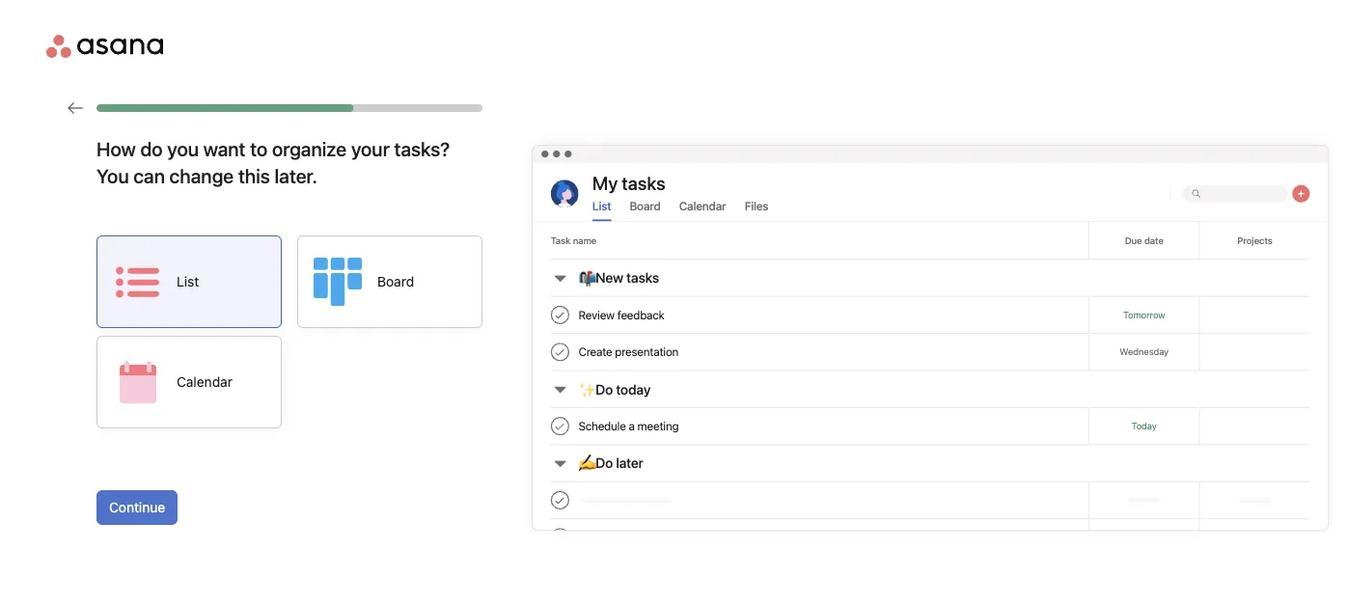 Task type: describe. For each thing, give the bounding box(es) containing it.
presentation
[[615, 345, 679, 359]]

create presentation
[[579, 345, 679, 359]]

you
[[167, 137, 199, 160]]

new tasks
[[596, 270, 659, 286]]

✍️
[[579, 455, 593, 471]]

0 horizontal spatial board
[[377, 274, 414, 290]]

today
[[1132, 421, 1157, 432]]

this later.
[[238, 164, 317, 187]]

schedule a meeting row
[[551, 407, 1310, 444]]

asana image
[[46, 35, 163, 58]]

1 horizontal spatial list
[[593, 199, 611, 212]]

you
[[97, 164, 129, 187]]

review feedback row
[[551, 296, 1310, 333]]

schedule a meeting cell
[[551, 408, 1089, 444]]

go back image
[[68, 100, 83, 116]]

review feedback cell
[[551, 297, 1089, 333]]

my tasks
[[593, 173, 666, 195]]

do later
[[596, 455, 644, 471]]

due date
[[1125, 235, 1164, 246]]

to
[[250, 137, 268, 160]]

projects
[[1238, 235, 1273, 246]]

files
[[745, 199, 769, 212]]

create presentation cell
[[551, 334, 1089, 370]]

0 vertical spatial board
[[630, 199, 661, 212]]

change
[[169, 164, 234, 187]]

review feedback
[[579, 308, 665, 322]]

3 row from the top
[[551, 518, 1310, 555]]

table containing 📬 new tasks
[[532, 222, 1329, 605]]

✨ do today cell
[[551, 371, 660, 407]]

tasks?
[[394, 137, 450, 160]]



Task type: locate. For each thing, give the bounding box(es) containing it.
create presentation row
[[551, 333, 1310, 370]]

organize
[[272, 137, 347, 160]]

tomorrow
[[1124, 310, 1166, 321]]

0 horizontal spatial list
[[177, 274, 199, 290]]

continue
[[109, 499, 165, 515]]

📬
[[579, 270, 593, 286]]

row containing task name
[[551, 222, 1310, 259]]

table
[[532, 222, 1329, 605]]

0 horizontal spatial calendar
[[177, 374, 233, 390]]

1 vertical spatial board
[[377, 274, 414, 290]]

schedule a meeting
[[579, 419, 679, 433]]

✍️ do later
[[579, 455, 644, 471]]

0 vertical spatial calendar
[[679, 199, 726, 212]]

do today
[[596, 381, 651, 397]]

create
[[579, 345, 612, 359]]

list
[[593, 199, 611, 212], [177, 274, 199, 290]]

1 horizontal spatial board
[[630, 199, 661, 212]]

meeting
[[638, 419, 679, 433]]

a
[[629, 419, 635, 433]]

📬 new tasks cell
[[551, 260, 669, 296]]

review
[[579, 308, 615, 322]]

1 vertical spatial calendar
[[177, 374, 233, 390]]

board
[[630, 199, 661, 212], [377, 274, 414, 290]]

task name
[[551, 235, 597, 246]]

calendar
[[679, 199, 726, 212], [177, 374, 233, 390]]

feedback
[[618, 308, 665, 322]]

1 row from the top
[[551, 222, 1310, 259]]

continue button
[[97, 490, 178, 525]]

0 vertical spatial list
[[593, 199, 611, 212]]

can
[[133, 164, 165, 187]]

do
[[140, 137, 163, 160]]

✨ do today
[[579, 381, 651, 397]]

want
[[203, 137, 246, 160]]

✨
[[579, 381, 593, 397]]

row
[[551, 222, 1310, 259], [551, 481, 1310, 518], [551, 518, 1310, 555]]

schedule
[[579, 419, 626, 433]]

📬 new tasks
[[579, 270, 659, 286]]

1 vertical spatial list
[[177, 274, 199, 290]]

how
[[97, 137, 136, 160]]

1 horizontal spatial calendar
[[679, 199, 726, 212]]

wednesday
[[1120, 347, 1169, 358]]

✍️ do later cell
[[551, 445, 653, 481]]

your
[[351, 137, 390, 160]]

cell
[[1199, 297, 1310, 333], [1199, 334, 1310, 370], [1199, 408, 1310, 444], [551, 482, 1089, 518], [1089, 482, 1199, 518], [1199, 482, 1310, 518], [551, 519, 1089, 555], [1089, 519, 1199, 555], [1199, 519, 1310, 555]]

2 row from the top
[[551, 481, 1310, 518]]

how do you want to organize your tasks? you can change this later.
[[97, 137, 450, 187]]



Task type: vqa. For each thing, say whether or not it's contained in the screenshot.
THE UNTITLED SECTION
no



